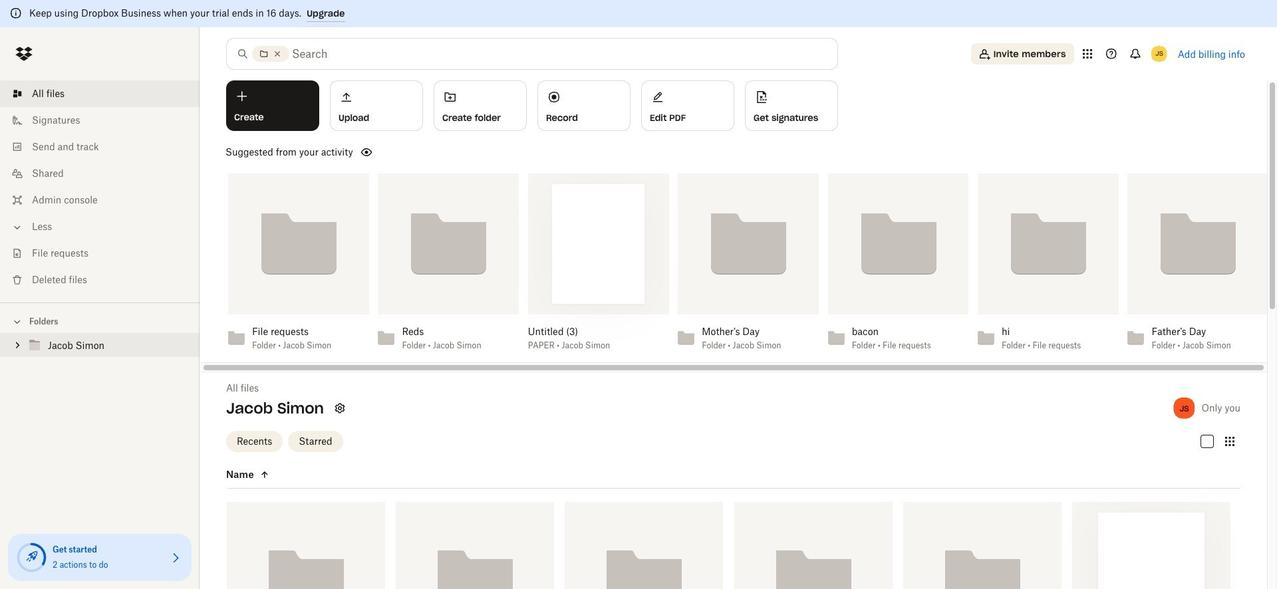 Task type: vqa. For each thing, say whether or not it's contained in the screenshot.
list item
yes



Task type: locate. For each thing, give the bounding box(es) containing it.
folder, mother's day row
[[565, 502, 724, 590]]

alert
[[0, 0, 1278, 27]]

list item
[[0, 81, 200, 107]]

folder, father's day row
[[227, 502, 385, 590]]

folder, send and track row
[[903, 502, 1062, 590]]

folder, reds row
[[734, 502, 893, 590]]

list
[[0, 73, 200, 303]]



Task type: describe. For each thing, give the bounding box(es) containing it.
folder settings image
[[332, 400, 348, 416]]

file, _ getting started with dropbox paper.paper row
[[1073, 502, 1231, 590]]

Search in folder "Jacob Simon" text field
[[292, 46, 810, 62]]

folder, file requests row
[[396, 502, 554, 590]]

dropbox image
[[11, 41, 37, 67]]

less image
[[11, 221, 24, 234]]



